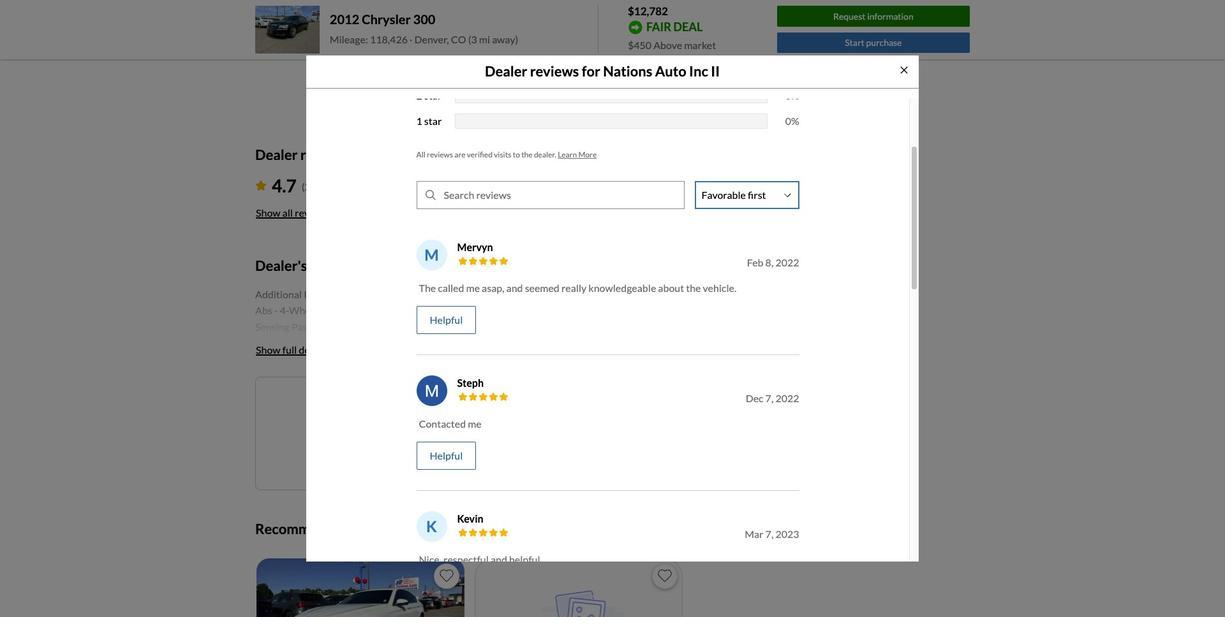 Task type: locate. For each thing, give the bounding box(es) containing it.
feb 8, 2022
[[747, 256, 799, 268]]

0 vertical spatial dealer
[[485, 63, 527, 80]]

reviews up the 4.7 (25 reviews)
[[300, 146, 349, 163]]

co left the (3
[[451, 33, 466, 46]]

1 vertical spatial helpful
[[430, 450, 463, 462]]

called
[[438, 282, 464, 294]]

email me
[[449, 435, 490, 447]]

helpful
[[430, 314, 463, 326], [430, 450, 463, 462]]

2022
[[776, 256, 799, 268], [776, 392, 799, 404]]

helpful button down called
[[416, 306, 476, 334]]

1 2022 from the top
[[776, 256, 799, 268]]

co inside 2012 chrysler 300 mileage: 118,426 · denver, co (3 mi away)
[[451, 33, 466, 46]]

description up "information"
[[310, 257, 381, 275]]

dec 7, 2022
[[746, 392, 799, 404]]

me for notify
[[417, 399, 431, 411]]

show
[[256, 207, 281, 219], [256, 344, 281, 356]]

and
[[506, 282, 523, 294], [491, 554, 507, 566]]

star right 2
[[424, 89, 442, 101]]

1492
[[329, 28, 353, 40]]

information
[[867, 11, 914, 22]]

the called me asap, and seemed really knowledgeable about the vehicle.
[[419, 282, 737, 294]]

w
[[355, 28, 365, 40]]

start purchase
[[845, 37, 902, 48]]

co
[[466, 28, 482, 40], [451, 33, 466, 46]]

notify me of new listings like this one
[[385, 399, 554, 411]]

1 0% from the top
[[785, 89, 799, 101]]

helpful for contacted
[[430, 450, 463, 462]]

recommended
[[255, 521, 349, 538]]

this
[[518, 399, 535, 411], [385, 521, 409, 538]]

1 vertical spatial and
[[491, 554, 507, 566]]

and left helpful.
[[491, 554, 507, 566]]

reviews for dealer reviews for nations auto inc ii
[[530, 63, 579, 80]]

star
[[424, 89, 442, 101], [424, 115, 442, 127]]

reviews for all reviews are verified visits to the dealer. learn more
[[427, 150, 453, 159]]

helpful button down contacted
[[416, 442, 476, 470]]

1 horizontal spatial dealer
[[485, 63, 527, 80]]

show for dealer's
[[256, 344, 281, 356]]

2022 right dec
[[776, 392, 799, 404]]

steph image
[[416, 376, 447, 406]]

1 vertical spatial helpful button
[[416, 442, 476, 470]]

0%
[[785, 89, 799, 101], [785, 115, 799, 127]]

kevin
[[457, 513, 484, 525]]

2 7, from the top
[[766, 528, 774, 540]]

mi
[[479, 33, 490, 46]]

description
[[310, 257, 381, 275], [299, 344, 349, 356]]

dealer up 4.7
[[255, 146, 298, 163]]

nice, respectful and helpful.
[[419, 554, 542, 566]]

me up email me
[[468, 418, 482, 430]]

0 vertical spatial 0%
[[785, 89, 799, 101]]

fair
[[647, 20, 671, 34]]

,
[[426, 28, 428, 40]]

1 helpful button from the top
[[416, 306, 476, 334]]

(25
[[302, 181, 317, 193]]

this right from
[[385, 521, 409, 538]]

helpful for the
[[430, 314, 463, 326]]

reviews right all
[[427, 150, 453, 159]]

1 vertical spatial 2022
[[776, 392, 799, 404]]

show full description
[[256, 344, 349, 356]]

1 vertical spatial dealer
[[255, 146, 298, 163]]

1 vertical spatial 0%
[[785, 115, 799, 127]]

helpful down the email
[[430, 450, 463, 462]]

description right full
[[299, 344, 349, 356]]

1 horizontal spatial the
[[686, 282, 701, 294]]

dealer down away)
[[485, 63, 527, 80]]

0 horizontal spatial dealer
[[255, 146, 298, 163]]

2 0% from the top
[[785, 115, 799, 127]]

0% for 1 star
[[785, 115, 799, 127]]

1 vertical spatial 7,
[[766, 528, 774, 540]]

show all reviews button
[[255, 199, 330, 227]]

386-
[[355, 9, 376, 21]]

me left asap,
[[466, 282, 480, 294]]

this right like
[[518, 399, 535, 411]]

the
[[521, 150, 533, 159], [686, 282, 701, 294]]

me for contacted
[[468, 418, 482, 430]]

1 helpful from the top
[[430, 314, 463, 326]]

show inside show all reviews button
[[256, 207, 281, 219]]

request information button
[[777, 6, 970, 27]]

star for 2 star
[[424, 89, 442, 101]]

email
[[449, 435, 474, 447]]

me right the email
[[476, 435, 490, 447]]

request information
[[833, 11, 914, 22]]

show left all at the left top of the page
[[256, 207, 281, 219]]

email me button
[[363, 429, 577, 454]]

7, right dec
[[766, 392, 774, 404]]

1 horizontal spatial this
[[518, 399, 535, 411]]

me inside email me button
[[476, 435, 490, 447]]

0 horizontal spatial this
[[385, 521, 409, 538]]

denver, inside 2012 chrysler 300 mileage: 118,426 · denver, co (3 mi away)
[[415, 33, 449, 46]]

8,
[[766, 256, 774, 268]]

2022 right 8,
[[776, 256, 799, 268]]

auto
[[655, 63, 687, 80]]

reviews right all at the left top of the page
[[295, 207, 330, 219]]

1 vertical spatial description
[[299, 344, 349, 356]]

1 star from the top
[[424, 89, 442, 101]]

2 2022 from the top
[[776, 392, 799, 404]]

steph
[[457, 377, 484, 389]]

search image
[[425, 190, 436, 200]]

2012 chrysler 300 mileage: 118,426 · denver, co (3 mi away)
[[330, 12, 518, 46]]

like
[[500, 399, 516, 411]]

me left of
[[417, 399, 431, 411]]

2016 ford focus image
[[475, 559, 683, 618]]

show inside 'show full description' button
[[256, 344, 281, 356]]

helpful down called
[[430, 314, 463, 326]]

1 vertical spatial star
[[424, 115, 442, 127]]

2022 for feb 8, 2022
[[776, 256, 799, 268]]

the right about
[[686, 282, 701, 294]]

2012 chrysler 300 image
[[255, 5, 320, 54]]

knowledgeable
[[589, 282, 656, 294]]

star right 1
[[424, 115, 442, 127]]

0 vertical spatial star
[[424, 89, 442, 101]]

learn more link
[[558, 150, 597, 159]]

information
[[304, 288, 357, 300]]

$450 above market
[[628, 39, 716, 51]]

feb
[[747, 256, 764, 268]]

reviews left for at left
[[530, 63, 579, 80]]

helpful.
[[509, 554, 542, 566]]

4.7 (25 reviews)
[[272, 175, 356, 197]]

(720) 386-4289
[[329, 9, 400, 21]]

additional information
[[255, 288, 357, 300]]

all
[[282, 207, 293, 219]]

k
[[426, 517, 437, 536]]

2 helpful button from the top
[[416, 442, 476, 470]]

2 helpful from the top
[[430, 450, 463, 462]]

0 vertical spatial helpful
[[430, 314, 463, 326]]

the right to
[[521, 150, 533, 159]]

show left full
[[256, 344, 281, 356]]

7, for dec
[[766, 392, 774, 404]]

dialog
[[306, 0, 919, 618]]

0 vertical spatial helpful button
[[416, 306, 476, 334]]

1 7, from the top
[[766, 392, 774, 404]]

4289
[[376, 9, 400, 21]]

inc
[[689, 63, 708, 80]]

and right asap,
[[506, 282, 523, 294]]

7, right mar
[[766, 528, 774, 540]]

0 vertical spatial 7,
[[766, 392, 774, 404]]

80223
[[483, 28, 513, 40]]

mar 7, 2023
[[745, 528, 799, 540]]

0 vertical spatial the
[[521, 150, 533, 159]]

helpful button for the
[[416, 306, 476, 334]]

0 vertical spatial 2022
[[776, 256, 799, 268]]

2
[[416, 89, 422, 101]]

denver, right "·"
[[415, 33, 449, 46]]

contacted me
[[419, 418, 482, 430]]

0 vertical spatial show
[[256, 207, 281, 219]]

close modal dealer reviews for nations auto inc ii image
[[899, 65, 909, 75]]

the
[[419, 282, 436, 294]]

2 show from the top
[[256, 344, 281, 356]]

mervyn
[[457, 241, 493, 253]]

1 show from the top
[[256, 207, 281, 219]]

0 vertical spatial and
[[506, 282, 523, 294]]

show all reviews
[[256, 207, 330, 219]]

2 star from the top
[[424, 115, 442, 127]]

1 vertical spatial show
[[256, 344, 281, 356]]



Task type: describe. For each thing, give the bounding box(es) containing it.
more
[[578, 150, 597, 159]]

seemed
[[525, 282, 560, 294]]

chrysler
[[362, 12, 411, 27]]

1 vertical spatial the
[[686, 282, 701, 294]]

respectful
[[444, 554, 489, 566]]

all
[[416, 150, 426, 159]]

above
[[654, 39, 682, 51]]

dealer's description
[[255, 257, 381, 275]]

new
[[444, 399, 463, 411]]

(720)
[[329, 9, 353, 21]]

co left 80223
[[466, 28, 482, 40]]

300
[[413, 12, 435, 27]]

purchase
[[866, 37, 902, 48]]

118,426
[[370, 33, 408, 46]]

from
[[352, 521, 382, 538]]

alameda
[[367, 28, 407, 40]]

view
[[329, 47, 352, 59]]

dealer reviews for nations auto inc ii
[[485, 63, 720, 80]]

0% for 2 star
[[785, 89, 799, 101]]

2022 for dec 7, 2022
[[776, 392, 799, 404]]

listings
[[465, 399, 498, 411]]

market
[[684, 39, 716, 51]]

additional
[[255, 288, 302, 300]]

me for email
[[476, 435, 490, 447]]

7, for mar
[[766, 528, 774, 540]]

visits
[[494, 150, 511, 159]]

$12,782
[[628, 4, 668, 18]]

4.7
[[272, 175, 297, 197]]

inventory
[[354, 47, 397, 59]]

dealer for dealer reviews
[[255, 146, 298, 163]]

description inside 'show full description' button
[[299, 344, 349, 356]]

recommended from this dealer
[[255, 521, 451, 538]]

view inventory link
[[329, 47, 397, 59]]

dec
[[746, 392, 764, 404]]

learn
[[558, 150, 577, 159]]

dealer reviews
[[255, 146, 349, 163]]

notify
[[385, 399, 415, 411]]

to
[[513, 150, 520, 159]]

star for 1 star
[[424, 115, 442, 127]]

fair deal
[[647, 20, 703, 34]]

ii
[[711, 63, 720, 80]]

vehicle.
[[703, 282, 737, 294]]

verified
[[467, 150, 493, 159]]

contacted
[[419, 418, 466, 430]]

denver, right , on the top of the page
[[430, 28, 464, 40]]

0 vertical spatial this
[[518, 399, 535, 411]]

show full description button
[[255, 336, 350, 364]]

reviews inside button
[[295, 207, 330, 219]]

2012
[[330, 12, 359, 27]]

2015 bmw 5 series image
[[257, 559, 465, 618]]

2023
[[776, 528, 799, 540]]

are
[[455, 150, 466, 159]]

Search reviews field
[[437, 182, 684, 208]]

0 vertical spatial description
[[310, 257, 381, 275]]

mileage:
[[330, 33, 368, 46]]

0 horizontal spatial the
[[521, 150, 533, 159]]

view inventory
[[329, 47, 397, 59]]

asap,
[[482, 282, 505, 294]]

reviews)
[[319, 181, 356, 193]]

dealer
[[411, 521, 451, 538]]

1
[[416, 115, 422, 127]]

full
[[282, 344, 297, 356]]

star image
[[255, 181, 267, 191]]

nations
[[603, 63, 653, 80]]

dealer for dealer reviews for nations auto inc ii
[[485, 63, 527, 80]]

dealer.
[[534, 150, 556, 159]]

reviews for dealer reviews
[[300, 146, 349, 163]]

2 star
[[416, 89, 442, 101]]

all reviews are verified visits to the dealer. learn more
[[416, 150, 597, 159]]

dealer's
[[255, 257, 307, 275]]

1 star
[[416, 115, 442, 127]]

helpful button for contacted
[[416, 442, 476, 470]]

dialog containing m
[[306, 0, 919, 618]]

nice,
[[419, 554, 442, 566]]

1 vertical spatial this
[[385, 521, 409, 538]]

really
[[562, 282, 587, 294]]

show for dealer
[[256, 207, 281, 219]]

(720) 386-4289 link
[[329, 9, 400, 21]]

m
[[425, 246, 439, 264]]

request
[[833, 11, 866, 22]]

deal
[[674, 20, 703, 34]]

away)
[[492, 33, 518, 46]]

of
[[433, 399, 442, 411]]

$450
[[628, 39, 652, 51]]

start
[[845, 37, 865, 48]]

start purchase button
[[777, 33, 970, 53]]

1492 w alameda ave , denver, co 80223
[[329, 28, 513, 40]]

for
[[582, 63, 601, 80]]

·
[[410, 33, 413, 46]]



Task type: vqa. For each thing, say whether or not it's contained in the screenshot.
Used Mobility Ventures 'link' on the right of page
no



